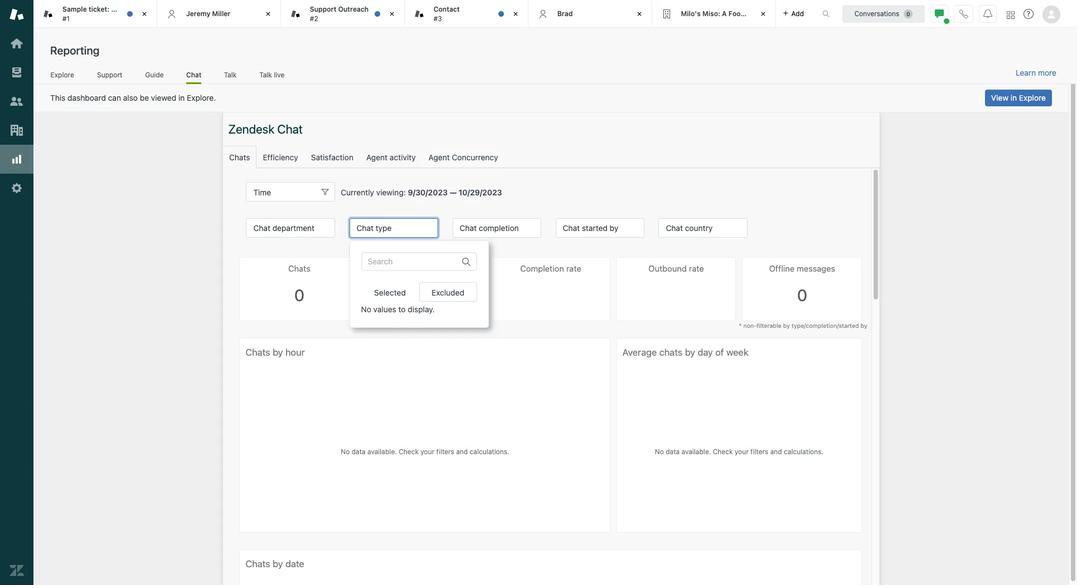 Task type: describe. For each thing, give the bounding box(es) containing it.
ticket
[[142, 5, 161, 13]]

jeremy miller tab
[[157, 0, 281, 28]]

jeremy miller
[[186, 9, 230, 18]]

viewed
[[151, 93, 176, 103]]

guide
[[145, 71, 164, 79]]

milo's miso: a foodlez subsidiary tab
[[652, 0, 791, 28]]

jeremy
[[186, 9, 210, 18]]

#3
[[434, 14, 442, 23]]

get started image
[[9, 36, 24, 51]]

explore.
[[187, 93, 216, 103]]

close image for brad
[[634, 8, 645, 20]]

close image for sample ticket: meet the ticket
[[139, 8, 150, 20]]

get help image
[[1024, 9, 1034, 19]]

talk for talk live
[[259, 71, 272, 79]]

talk live link
[[259, 71, 285, 83]]

close image inside milo's miso: a foodlez subsidiary tab
[[757, 8, 769, 20]]

talk live
[[259, 71, 285, 79]]

reporting image
[[9, 152, 24, 167]]

main element
[[0, 0, 33, 586]]

brad
[[557, 9, 573, 18]]

conversations button
[[842, 5, 925, 23]]

brad tab
[[528, 0, 652, 28]]

chat
[[186, 71, 201, 79]]

guide link
[[145, 71, 164, 83]]

talk link
[[224, 71, 237, 83]]

#1
[[62, 14, 70, 23]]

support outreach #2
[[310, 5, 369, 23]]

meet
[[111, 5, 128, 13]]

tabs tab list
[[33, 0, 811, 28]]

zendesk support image
[[9, 7, 24, 22]]

learn
[[1016, 68, 1036, 78]]

support for support outreach #2
[[310, 5, 336, 13]]

2 close image from the left
[[386, 8, 397, 20]]

button displays agent's chat status as online. image
[[935, 9, 944, 18]]

can
[[108, 93, 121, 103]]

learn more link
[[1016, 68, 1056, 78]]

more
[[1038, 68, 1056, 78]]

contact
[[434, 5, 460, 13]]

tab containing sample ticket: meet the ticket
[[33, 0, 161, 28]]

close image for contact
[[510, 8, 521, 20]]

view
[[991, 93, 1008, 103]]

reporting
[[50, 44, 99, 57]]

1 in from the left
[[178, 93, 185, 103]]



Task type: locate. For each thing, give the bounding box(es) containing it.
support inside support outreach #2
[[310, 5, 336, 13]]

in
[[178, 93, 185, 103], [1011, 93, 1017, 103]]

view in explore button
[[985, 90, 1052, 106]]

sample ticket: meet the ticket #1
[[62, 5, 161, 23]]

close image right meet
[[139, 8, 150, 20]]

2 horizontal spatial close image
[[634, 8, 645, 20]]

be
[[140, 93, 149, 103]]

outreach
[[338, 5, 369, 13]]

1 horizontal spatial close image
[[386, 8, 397, 20]]

in right viewed
[[178, 93, 185, 103]]

close image left #2
[[262, 8, 274, 20]]

learn more
[[1016, 68, 1056, 78]]

tab containing support outreach
[[281, 0, 405, 28]]

conversations
[[854, 9, 899, 18]]

chat link
[[186, 71, 201, 84]]

close image inside jeremy miller tab
[[262, 8, 274, 20]]

contact #3
[[434, 5, 460, 23]]

customers image
[[9, 94, 24, 109]]

explore inside button
[[1019, 93, 1046, 103]]

1 vertical spatial explore
[[1019, 93, 1046, 103]]

in right view at the top right
[[1011, 93, 1017, 103]]

also
[[123, 93, 138, 103]]

live
[[274, 71, 285, 79]]

close image inside the brad tab
[[634, 8, 645, 20]]

1 horizontal spatial support
[[310, 5, 336, 13]]

a
[[722, 9, 727, 18]]

explore link
[[50, 71, 74, 83]]

1 close image from the left
[[139, 8, 150, 20]]

in inside button
[[1011, 93, 1017, 103]]

sample
[[62, 5, 87, 13]]

0 horizontal spatial close image
[[139, 8, 150, 20]]

this dashboard can also be viewed in explore.
[[50, 93, 216, 103]]

3 close image from the left
[[757, 8, 769, 20]]

3 tab from the left
[[405, 0, 528, 28]]

2 tab from the left
[[281, 0, 405, 28]]

talk for talk
[[224, 71, 237, 79]]

ticket:
[[89, 5, 109, 13]]

1 close image from the left
[[262, 8, 274, 20]]

explore
[[51, 71, 74, 79], [1019, 93, 1046, 103]]

notifications image
[[983, 9, 992, 18]]

1 horizontal spatial close image
[[510, 8, 521, 20]]

2 close image from the left
[[510, 8, 521, 20]]

close image left milo's
[[634, 8, 645, 20]]

support for support
[[97, 71, 122, 79]]

1 horizontal spatial in
[[1011, 93, 1017, 103]]

support
[[310, 5, 336, 13], [97, 71, 122, 79]]

2 horizontal spatial close image
[[757, 8, 769, 20]]

zendesk image
[[9, 564, 24, 579]]

0 horizontal spatial close image
[[262, 8, 274, 20]]

miller
[[212, 9, 230, 18]]

0 horizontal spatial explore
[[51, 71, 74, 79]]

0 vertical spatial explore
[[51, 71, 74, 79]]

miso:
[[702, 9, 720, 18]]

2 in from the left
[[1011, 93, 1017, 103]]

close image
[[139, 8, 150, 20], [510, 8, 521, 20], [757, 8, 769, 20]]

view in explore
[[991, 93, 1046, 103]]

support up 'can'
[[97, 71, 122, 79]]

2 talk from the left
[[259, 71, 272, 79]]

support link
[[97, 71, 123, 83]]

close image right outreach at the top of page
[[386, 8, 397, 20]]

1 horizontal spatial explore
[[1019, 93, 1046, 103]]

0 horizontal spatial talk
[[224, 71, 237, 79]]

subsidiary
[[756, 9, 791, 18]]

this
[[50, 93, 65, 103]]

tab
[[33, 0, 161, 28], [281, 0, 405, 28], [405, 0, 528, 28]]

talk left live
[[259, 71, 272, 79]]

add
[[791, 9, 804, 18]]

close image
[[262, 8, 274, 20], [386, 8, 397, 20], [634, 8, 645, 20]]

1 tab from the left
[[33, 0, 161, 28]]

1 talk from the left
[[224, 71, 237, 79]]

organizations image
[[9, 123, 24, 138]]

1 horizontal spatial talk
[[259, 71, 272, 79]]

close image left brad
[[510, 8, 521, 20]]

explore up this
[[51, 71, 74, 79]]

close image for jeremy miller
[[262, 8, 274, 20]]

support up #2
[[310, 5, 336, 13]]

explore down learn more link
[[1019, 93, 1046, 103]]

talk
[[224, 71, 237, 79], [259, 71, 272, 79]]

dashboard
[[68, 93, 106, 103]]

1 vertical spatial support
[[97, 71, 122, 79]]

admin image
[[9, 181, 24, 196]]

milo's miso: a foodlez subsidiary
[[681, 9, 791, 18]]

the
[[129, 5, 140, 13]]

tab containing contact
[[405, 0, 528, 28]]

#2
[[310, 14, 318, 23]]

0 horizontal spatial support
[[97, 71, 122, 79]]

foodlez
[[729, 9, 754, 18]]

close image right foodlez
[[757, 8, 769, 20]]

0 vertical spatial support
[[310, 5, 336, 13]]

0 horizontal spatial in
[[178, 93, 185, 103]]

3 close image from the left
[[634, 8, 645, 20]]

zendesk products image
[[1007, 11, 1015, 19]]

views image
[[9, 65, 24, 80]]

add button
[[776, 0, 811, 27]]

talk right chat
[[224, 71, 237, 79]]

milo's
[[681, 9, 701, 18]]



Task type: vqa. For each thing, say whether or not it's contained in the screenshot.
more
yes



